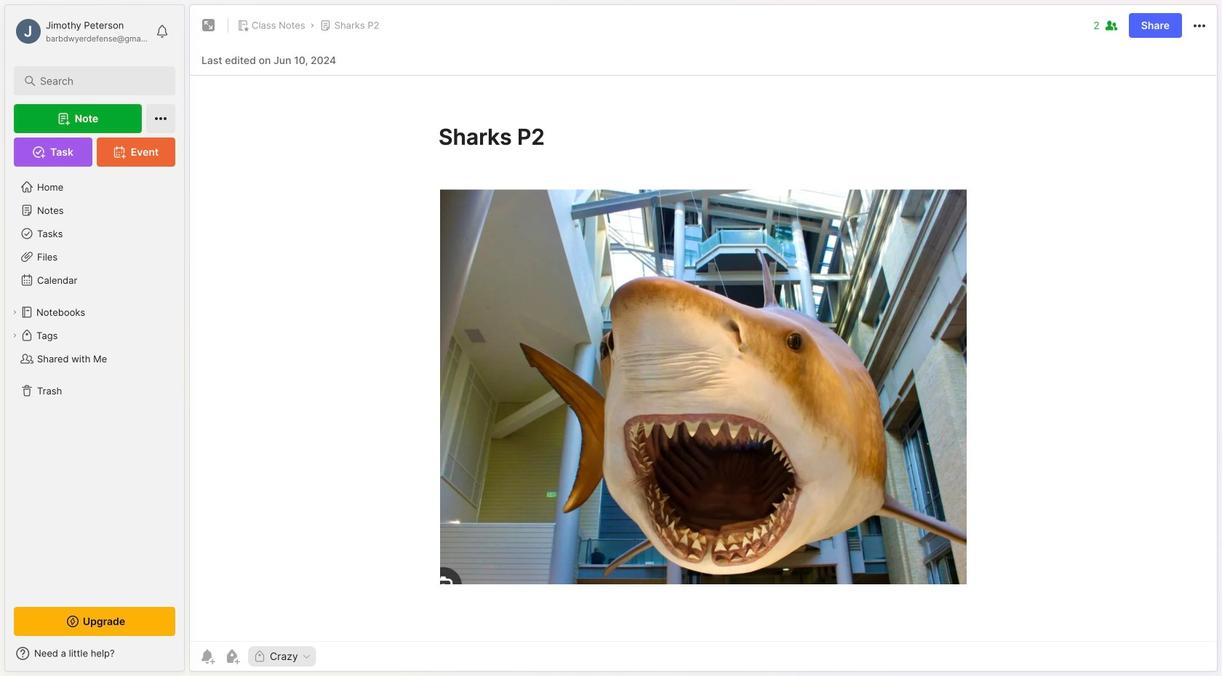 Task type: locate. For each thing, give the bounding box(es) containing it.
expand notebooks image
[[10, 308, 19, 317]]

None search field
[[40, 72, 156, 90]]

Note Editor text field
[[190, 75, 1217, 641]]

More actions field
[[1191, 16, 1209, 35]]

none search field inside "main" element
[[40, 72, 156, 90]]

main element
[[0, 0, 189, 676]]

more actions image
[[1191, 17, 1209, 35]]

Search text field
[[40, 74, 156, 88]]



Task type: vqa. For each thing, say whether or not it's contained in the screenshot.
'Expand note' image
yes



Task type: describe. For each thing, give the bounding box(es) containing it.
note window element
[[189, 4, 1218, 675]]

WHAT'S NEW field
[[5, 642, 184, 665]]

click to collapse image
[[184, 649, 195, 667]]

Account field
[[14, 17, 148, 46]]

expand tags image
[[10, 331, 19, 340]]

expand note image
[[200, 17, 218, 34]]

add tag image
[[223, 648, 241, 665]]

add a reminder image
[[199, 648, 216, 665]]

Crazy Tag actions field
[[298, 651, 312, 661]]



